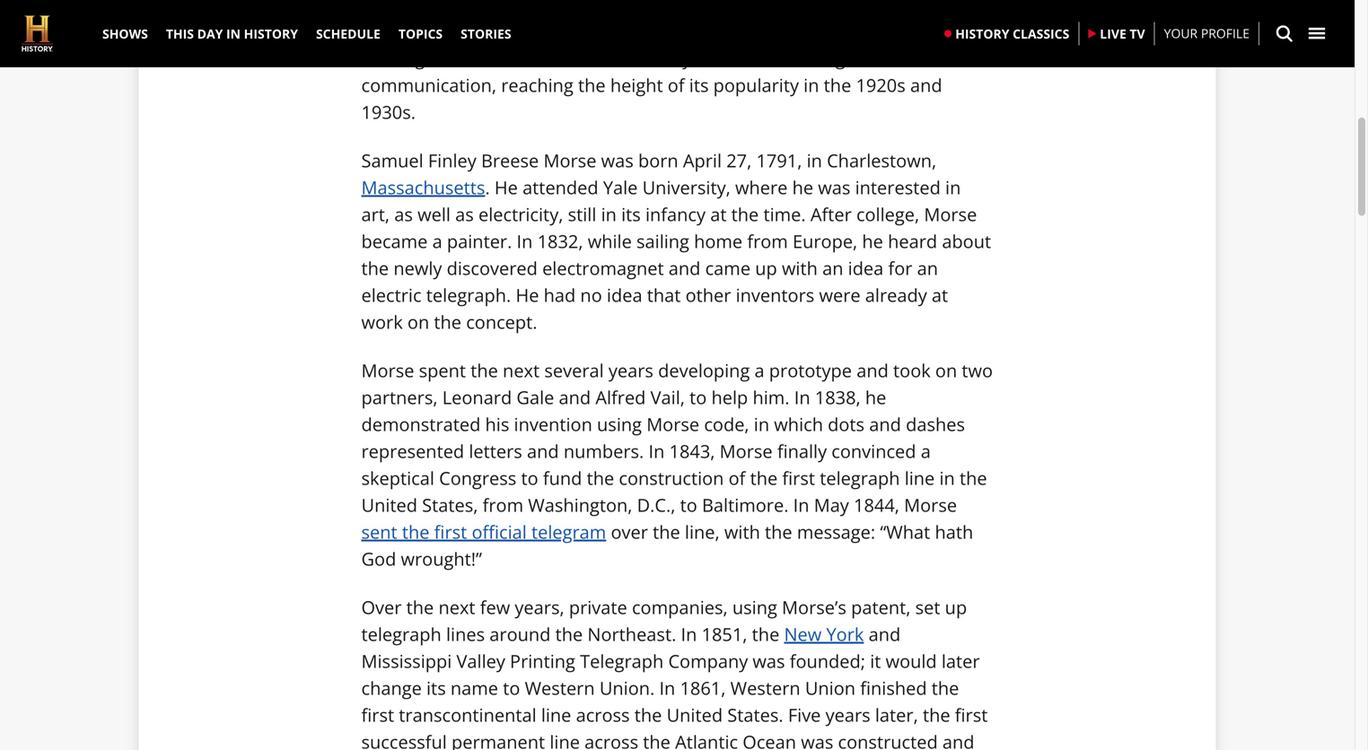 Task type: vqa. For each thing, say whether or not it's contained in the screenshot.
The Two
yes



Task type: describe. For each thing, give the bounding box(es) containing it.
states.
[[727, 703, 783, 728]]

the up leonard
[[471, 358, 498, 383]]

1791,
[[756, 148, 802, 173]]

the down long-
[[824, 73, 851, 97]]

the down union. at the bottom
[[635, 703, 662, 728]]

from inside morse spent the next several years developing a prototype and took on two partners, leonard gale and alfred vail, to help him. in 1838, he demonstrated his invention using morse code, in which dots and dashes represented letters and numbers. in 1843, morse finally convinced a skeptical congress to fund the construction of the first telegraph line in the united states, from washington, d.c., to baltimore. in may 1844, morse sent the first official telegram
[[483, 493, 524, 518]]

the down became
[[361, 256, 389, 281]]

over the line, with the message: "what hath god wrought!"
[[361, 520, 973, 572]]

its inside . the telegraph, a device which used electric impulses to transmit encoded messages over a wire, would eventually revolutionize long-distance communication, reaching the height of its popularity in the 1920s and 1930s.
[[689, 73, 709, 97]]

line,
[[685, 520, 720, 545]]

morse inside "samuel finley breese morse was born april 27, 1791, in charlestown, massachusetts"
[[544, 148, 597, 173]]

about
[[942, 229, 991, 254]]

yale
[[603, 175, 638, 200]]

and inside . the telegraph, a device which used electric impulses to transmit encoded messages over a wire, would eventually revolutionize long-distance communication, reaching the height of its popularity in the 1920s and 1930s.
[[910, 73, 942, 97]]

morse down the "vail,"
[[647, 412, 700, 437]]

finley
[[428, 148, 477, 173]]

the left height
[[578, 73, 606, 97]]

home
[[694, 229, 743, 254]]

and down invention
[[527, 439, 559, 464]]

inventors
[[736, 283, 815, 308]]

him.
[[753, 385, 790, 410]]

up inside . he attended yale university, where he was interested in art, as well as electricity, still in its infancy at the time. after college, morse became a painter. in 1832, while sailing home from europe, he heard about the newly discovered electromagnet and came up with an idea for an electric telegraph. he had no idea that other inventors were already at work on the concept.
[[755, 256, 777, 281]]

valley
[[457, 649, 505, 674]]

electromagnet
[[542, 256, 664, 281]]

united inside and mississippi valley printing telegraph company was founded; it would later change its name to western union. in 1861, western union finished the first transcontinental line across the united states. five years later, the first successful permanent line across the atlantic ocean was constructed
[[667, 703, 723, 728]]

time.
[[764, 202, 806, 227]]

years inside and mississippi valley printing telegraph company was founded; it would later change its name to western union. in 1861, western union finished the first transcontinental line across the united states. five years later, the first successful permanent line across the atlantic ocean was constructed
[[826, 703, 871, 728]]

in inside "samuel finley breese morse was born april 27, 1791, in charlestown, massachusetts"
[[807, 148, 822, 173]]

the down where
[[731, 202, 759, 227]]

in down prototype
[[794, 385, 810, 410]]

using inside morse spent the next several years developing a prototype and took on two partners, leonard gale and alfred vail, to help him. in 1838, he demonstrated his invention using morse code, in which dots and dashes represented letters and numbers. in 1843, morse finally convinced a skeptical congress to fund the construction of the first telegraph line in the united states, from washington, d.c., to baltimore. in may 1844, morse sent the first official telegram
[[597, 412, 642, 437]]

shows link
[[93, 0, 157, 67]]

from inside . he attended yale university, where he was interested in art, as well as electricity, still in its infancy at the time. after college, morse became a painter. in 1832, while sailing home from europe, he heard about the newly discovered electromagnet and came up with an idea for an electric telegraph. he had no idea that other inventors were already at work on the concept.
[[747, 229, 788, 254]]

skeptical
[[361, 466, 434, 491]]

morse inside . he attended yale university, where he was interested in art, as well as electricity, still in its infancy at the time. after college, morse became a painter. in 1832, while sailing home from europe, he heard about the newly discovered electromagnet and came up with an idea for an electric telegraph. he had no idea that other inventors were already at work on the concept.
[[924, 202, 977, 227]]

over
[[361, 595, 402, 620]]

telegraph,
[[361, 19, 446, 44]]

its inside and mississippi valley printing telegraph company was founded; it would later change its name to western union. in 1861, western union finished the first transcontinental line across the united states. five years later, the first successful permanent line across the atlantic ocean was constructed
[[426, 676, 446, 701]]

and mississippi valley printing telegraph company was founded; it would later change its name to western union. in 1861, western union finished the first transcontinental line across the united states. five years later, the first successful permanent line across the atlantic ocean was constructed
[[361, 622, 988, 751]]

over the next few years, private companies, using morse's patent, set up telegraph lines around the northeast. in 1851, the
[[361, 595, 967, 647]]

new
[[784, 622, 822, 647]]

fund
[[543, 466, 582, 491]]

live
[[1100, 25, 1127, 42]]

numbers.
[[564, 439, 644, 464]]

0 vertical spatial across
[[576, 703, 630, 728]]

popularity
[[713, 73, 799, 97]]

lines
[[446, 622, 485, 647]]

long-
[[809, 46, 851, 71]]

profile
[[1201, 25, 1250, 42]]

in inside and mississippi valley printing telegraph company was founded; it would later change its name to western union. in 1861, western union finished the first transcontinental line across the united states. five years later, the first successful permanent line across the atlantic ocean was constructed
[[659, 676, 675, 701]]

art,
[[361, 202, 390, 227]]

in inside . the telegraph, a device which used electric impulses to transmit encoded messages over a wire, would eventually revolutionize long-distance communication, reaching the height of its popularity in the 1920s and 1930s.
[[804, 73, 819, 97]]

newly
[[394, 256, 442, 281]]

1 an from the left
[[822, 256, 843, 281]]

. he attended yale university, where he was interested in art, as well as electricity, still in its infancy at the time. after college, morse became a painter. in 1832, while sailing home from europe, he heard about the newly discovered electromagnet and came up with an idea for an electric telegraph. he had no idea that other inventors were already at work on the concept.
[[361, 175, 991, 335]]

1 horizontal spatial idea
[[848, 256, 884, 281]]

invention
[[514, 412, 592, 437]]

set
[[915, 595, 940, 620]]

the down numbers.
[[587, 466, 614, 491]]

tv
[[1130, 25, 1145, 42]]

in up hath
[[940, 466, 955, 491]]

in inside over the next few years, private companies, using morse's patent, set up telegraph lines around the northeast. in 1851, the
[[681, 622, 697, 647]]

height
[[610, 73, 663, 97]]

on inside morse spent the next several years developing a prototype and took on two partners, leonard gale and alfred vail, to help him. in 1838, he demonstrated his invention using morse code, in which dots and dashes represented letters and numbers. in 1843, morse finally convinced a skeptical congress to fund the construction of the first telegraph line in the united states, from washington, d.c., to baltimore. in may 1844, morse sent the first official telegram
[[935, 358, 957, 383]]

would inside and mississippi valley printing telegraph company was founded; it would later change its name to western union. in 1861, western union finished the first transcontinental line across the united states. five years later, the first successful permanent line across the atlantic ocean was constructed
[[886, 649, 937, 674]]

encoded
[[864, 19, 937, 44]]

came
[[705, 256, 751, 281]]

0 vertical spatial he
[[495, 175, 518, 200]]

stories link
[[452, 0, 520, 67]]

charlestown,
[[827, 148, 937, 173]]

history logo image
[[22, 16, 53, 52]]

27,
[[727, 148, 752, 173]]

telegraph
[[580, 649, 664, 674]]

up inside over the next few years, private companies, using morse's patent, set up telegraph lines around the northeast. in 1851, the
[[945, 595, 967, 620]]

morse spent the next several years developing a prototype and took on two partners, leonard gale and alfred vail, to help him. in 1838, he demonstrated his invention using morse code, in which dots and dashes represented letters and numbers. in 1843, morse finally convinced a skeptical congress to fund the construction of the first telegraph line in the united states, from washington, d.c., to baltimore. in may 1844, morse sent the first official telegram
[[361, 358, 993, 545]]

its inside . he attended yale university, where he was interested in art, as well as electricity, still in its infancy at the time. after college, morse became a painter. in 1832, while sailing home from europe, he heard about the newly discovered electromagnet and came up with an idea for an electric telegraph. he had no idea that other inventors were already at work on the concept.
[[621, 202, 641, 227]]

sailing
[[637, 229, 689, 254]]

shows
[[102, 25, 148, 42]]

other
[[686, 283, 731, 308]]

became
[[361, 229, 428, 254]]

in right interested
[[945, 175, 961, 200]]

2 western from the left
[[730, 676, 801, 701]]

schedule
[[316, 25, 381, 42]]

official
[[472, 520, 527, 545]]

dashes
[[906, 412, 965, 437]]

later
[[942, 649, 980, 674]]

york
[[826, 622, 864, 647]]

in up construction
[[649, 439, 665, 464]]

was down new
[[753, 649, 785, 674]]

the right sent on the left bottom of page
[[402, 520, 430, 545]]

on inside . he attended yale university, where he was interested in art, as well as electricity, still in its infancy at the time. after college, morse became a painter. in 1832, while sailing home from europe, he heard about the newly discovered electromagnet and came up with an idea for an electric telegraph. he had no idea that other inventors were already at work on the concept.
[[408, 310, 429, 335]]

1 horizontal spatial history
[[955, 25, 1010, 42]]

morse up hath
[[904, 493, 957, 518]]

around
[[490, 622, 551, 647]]

in left may on the bottom right of page
[[793, 493, 809, 518]]

0 vertical spatial at
[[710, 202, 727, 227]]

to up line,
[[680, 493, 697, 518]]

union
[[805, 676, 856, 701]]

that
[[647, 283, 681, 308]]

sent
[[361, 520, 397, 545]]

permanent
[[452, 730, 545, 751]]

message:
[[797, 520, 875, 545]]

the down "baltimore."
[[765, 520, 792, 545]]

next inside over the next few years, private companies, using morse's patent, set up telegraph lines around the northeast. in 1851, the
[[439, 595, 475, 620]]

concept.
[[466, 310, 537, 335]]

2 as from the left
[[455, 202, 474, 227]]

your profile link
[[1164, 24, 1250, 43]]

a inside . he attended yale university, where he was interested in art, as well as electricity, still in its infancy at the time. after college, morse became a painter. in 1832, while sailing home from europe, he heard about the newly discovered electromagnet and came up with an idea for an electric telegraph. he had no idea that other inventors were already at work on the concept.
[[432, 229, 442, 254]]

to inside and mississippi valley printing telegraph company was founded; it would later change its name to western union. in 1861, western union finished the first transcontinental line across the united states. five years later, the first successful permanent line across the atlantic ocean was constructed
[[503, 676, 520, 701]]

over inside the over the line, with the message: "what hath god wrought!"
[[611, 520, 648, 545]]

mississippi
[[361, 649, 452, 674]]

1843,
[[669, 439, 715, 464]]

schedule link
[[307, 0, 390, 67]]

where
[[735, 175, 788, 200]]

new york link
[[784, 622, 864, 647]]

samuel
[[361, 148, 423, 173]]

university,
[[642, 175, 731, 200]]

printing
[[510, 649, 575, 674]]

impulses
[[687, 19, 762, 44]]

was down the five
[[801, 730, 833, 751]]

this day in history link
[[157, 0, 307, 67]]

years inside morse spent the next several years developing a prototype and took on two partners, leonard gale and alfred vail, to help him. in 1838, he demonstrated his invention using morse code, in which dots and dashes represented letters and numbers. in 1843, morse finally convinced a skeptical congress to fund the construction of the first telegraph line in the united states, from washington, d.c., to baltimore. in may 1844, morse sent the first official telegram
[[609, 358, 654, 383]]

first down finally
[[782, 466, 815, 491]]

0 vertical spatial he
[[792, 175, 813, 200]]

and inside . he attended yale university, where he was interested in art, as well as electricity, still in its infancy at the time. after college, morse became a painter. in 1832, while sailing home from europe, he heard about the newly discovered electromagnet and came up with an idea for an electric telegraph. he had no idea that other inventors were already at work on the concept.
[[669, 256, 701, 281]]

this
[[166, 25, 194, 42]]

0 horizontal spatial idea
[[607, 283, 642, 308]]

wrought!"
[[401, 547, 482, 572]]

1851,
[[702, 622, 747, 647]]

code,
[[704, 412, 749, 437]]

to down developing
[[690, 385, 707, 410]]

stories
[[461, 25, 511, 42]]

1 vertical spatial across
[[585, 730, 638, 751]]

would inside . the telegraph, a device which used electric impulses to transmit encoded messages over a wire, would eventually revolutionize long-distance communication, reaching the height of its popularity in the 1920s and 1930s.
[[550, 46, 601, 71]]

1 vertical spatial line
[[541, 703, 571, 728]]



Task type: locate. For each thing, give the bounding box(es) containing it.
1930s.
[[361, 100, 416, 124]]

and up that
[[669, 256, 701, 281]]

0 horizontal spatial electric
[[361, 283, 422, 308]]

the left atlantic
[[643, 730, 671, 751]]

1 horizontal spatial from
[[747, 229, 788, 254]]

next
[[503, 358, 540, 383], [439, 595, 475, 620]]

help
[[711, 385, 748, 410]]

to inside . the telegraph, a device which used electric impulses to transmit encoded messages over a wire, would eventually revolutionize long-distance communication, reaching the height of its popularity in the 1920s and 1930s.
[[767, 19, 784, 44]]

at
[[710, 202, 727, 227], [932, 283, 948, 308]]

line down printing
[[541, 703, 571, 728]]

classics
[[1013, 25, 1070, 42]]

at right already
[[932, 283, 948, 308]]

. inside . he attended yale university, where he was interested in art, as well as electricity, still in its infancy at the time. after college, morse became a painter. in 1832, while sailing home from europe, he heard about the newly discovered electromagnet and came up with an idea for an electric telegraph. he had no idea that other inventors were already at work on the concept.
[[485, 175, 490, 200]]

of up "baltimore."
[[729, 466, 746, 491]]

1 horizontal spatial united
[[667, 703, 723, 728]]

in down electricity,
[[517, 229, 533, 254]]

in down the companies,
[[681, 622, 697, 647]]

open menu image
[[1308, 25, 1326, 43]]

its down yale
[[621, 202, 641, 227]]

and right 1920s
[[910, 73, 942, 97]]

was up after
[[818, 175, 851, 200]]

next up gale
[[503, 358, 540, 383]]

0 vertical spatial line
[[905, 466, 935, 491]]

idea
[[848, 256, 884, 281], [607, 283, 642, 308]]

united up atlantic
[[667, 703, 723, 728]]

would down used
[[550, 46, 601, 71]]

and
[[910, 73, 942, 97], [669, 256, 701, 281], [857, 358, 889, 383], [559, 385, 591, 410], [869, 412, 901, 437], [527, 439, 559, 464], [869, 622, 901, 647]]

in down him.
[[754, 412, 770, 437]]

0 horizontal spatial up
[[755, 256, 777, 281]]

of inside morse spent the next several years developing a prototype and took on two partners, leonard gale and alfred vail, to help him. in 1838, he demonstrated his invention using morse code, in which dots and dashes represented letters and numbers. in 1843, morse finally convinced a skeptical congress to fund the construction of the first telegraph line in the united states, from washington, d.c., to baltimore. in may 1844, morse sent the first official telegram
[[729, 466, 746, 491]]

first
[[782, 466, 815, 491], [434, 520, 467, 545], [361, 703, 394, 728], [955, 703, 988, 728]]

1 vertical spatial which
[[774, 412, 823, 437]]

used
[[577, 19, 618, 44]]

1832,
[[537, 229, 583, 254]]

1 vertical spatial using
[[733, 595, 777, 620]]

telegram
[[532, 520, 606, 545]]

0 horizontal spatial of
[[668, 73, 685, 97]]

1 vertical spatial idea
[[607, 283, 642, 308]]

europe,
[[793, 229, 858, 254]]

telegraph inside over the next few years, private companies, using morse's patent, set up telegraph lines around the northeast. in 1851, the
[[361, 622, 442, 647]]

0 vertical spatial up
[[755, 256, 777, 281]]

1 horizontal spatial which
[[774, 412, 823, 437]]

1 horizontal spatial over
[[611, 520, 648, 545]]

from up official at the left bottom of the page
[[483, 493, 524, 518]]

topics link
[[390, 0, 452, 67]]

1 horizontal spatial .
[[931, 0, 936, 17]]

line down convinced
[[905, 466, 935, 491]]

1 vertical spatial telegraph
[[361, 622, 442, 647]]

0 vertical spatial would
[[550, 46, 601, 71]]

electric up work
[[361, 283, 422, 308]]

. for the
[[931, 0, 936, 17]]

in right still on the top left
[[601, 202, 617, 227]]

0 vertical spatial over
[[448, 46, 485, 71]]

0 vertical spatial with
[[782, 256, 818, 281]]

finished
[[860, 676, 927, 701]]

1 horizontal spatial its
[[621, 202, 641, 227]]

0 vertical spatial telegraph
[[820, 466, 900, 491]]

leonard
[[442, 385, 512, 410]]

and left took on the right of the page
[[857, 358, 889, 383]]

0 vertical spatial idea
[[848, 256, 884, 281]]

electricity,
[[479, 202, 563, 227]]

0 vertical spatial electric
[[622, 19, 683, 44]]

. for he
[[485, 175, 490, 200]]

2 vertical spatial line
[[550, 730, 580, 751]]

with inside the over the line, with the message: "what hath god wrought!"
[[724, 520, 760, 545]]

of inside . the telegraph, a device which used electric impulses to transmit encoded messages over a wire, would eventually revolutionize long-distance communication, reaching the height of its popularity in the 1920s and 1930s.
[[668, 73, 685, 97]]

an
[[822, 256, 843, 281], [917, 256, 938, 281]]

reaching
[[501, 73, 574, 97]]

line inside morse spent the next several years developing a prototype and took on two partners, leonard gale and alfred vail, to help him. in 1838, he demonstrated his invention using morse code, in which dots and dashes represented letters and numbers. in 1843, morse finally convinced a skeptical congress to fund the construction of the first telegraph line in the united states, from washington, d.c., to baltimore. in may 1844, morse sent the first official telegram
[[905, 466, 935, 491]]

work
[[361, 310, 403, 335]]

0 horizontal spatial united
[[361, 493, 417, 518]]

1 vertical spatial he
[[862, 229, 883, 254]]

congress
[[439, 466, 517, 491]]

on right work
[[408, 310, 429, 335]]

in
[[226, 25, 241, 42], [517, 229, 533, 254], [794, 385, 810, 410], [649, 439, 665, 464], [793, 493, 809, 518], [681, 622, 697, 647], [659, 676, 675, 701]]

the up "baltimore."
[[750, 466, 778, 491]]

on left the two
[[935, 358, 957, 383]]

morse up about
[[924, 202, 977, 227]]

already
[[865, 283, 927, 308]]

states,
[[422, 493, 478, 518]]

1 horizontal spatial telegraph
[[820, 466, 900, 491]]

telegraph inside morse spent the next several years developing a prototype and took on two partners, leonard gale and alfred vail, to help him. in 1838, he demonstrated his invention using morse code, in which dots and dashes represented letters and numbers. in 1843, morse finally convinced a skeptical congress to fund the construction of the first telegraph line in the united states, from washington, d.c., to baltimore. in may 1844, morse sent the first official telegram
[[820, 466, 900, 491]]

the right over
[[406, 595, 434, 620]]

live tv link
[[1079, 9, 1154, 59]]

revolutionize
[[696, 46, 805, 71]]

to up revolutionize
[[767, 19, 784, 44]]

god
[[361, 547, 396, 572]]

to left fund
[[521, 466, 538, 491]]

1 vertical spatial electric
[[361, 283, 422, 308]]

of
[[668, 73, 685, 97], [729, 466, 746, 491]]

electric up eventually
[[622, 19, 683, 44]]

1 vertical spatial would
[[886, 649, 937, 674]]

united inside morse spent the next several years developing a prototype and took on two partners, leonard gale and alfred vail, to help him. in 1838, he demonstrated his invention using morse code, in which dots and dashes represented letters and numbers. in 1843, morse finally convinced a skeptical congress to fund the construction of the first telegraph line in the united states, from washington, d.c., to baltimore. in may 1844, morse sent the first official telegram
[[361, 493, 417, 518]]

interested
[[855, 175, 941, 200]]

its left name
[[426, 676, 446, 701]]

1 vertical spatial up
[[945, 595, 967, 620]]

to
[[767, 19, 784, 44], [690, 385, 707, 410], [521, 466, 538, 491], [680, 493, 697, 518], [503, 676, 520, 701]]

of down eventually
[[668, 73, 685, 97]]

it
[[870, 649, 881, 674]]

next inside morse spent the next several years developing a prototype and took on two partners, leonard gale and alfred vail, to help him. in 1838, he demonstrated his invention using morse code, in which dots and dashes represented letters and numbers. in 1843, morse finally convinced a skeptical congress to fund the construction of the first telegraph line in the united states, from washington, d.c., to baltimore. in may 1844, morse sent the first official telegram
[[503, 358, 540, 383]]

with up inventors
[[782, 256, 818, 281]]

1 vertical spatial years
[[826, 703, 871, 728]]

using up 1851,
[[733, 595, 777, 620]]

using inside over the next few years, private companies, using morse's patent, set up telegraph lines around the northeast. in 1851, the
[[733, 595, 777, 620]]

he left had
[[516, 283, 539, 308]]

1 horizontal spatial would
[[886, 649, 937, 674]]

washington,
[[528, 493, 632, 518]]

2 vertical spatial its
[[426, 676, 446, 701]]

over down d.c.,
[[611, 520, 648, 545]]

no
[[580, 283, 602, 308]]

in left 1861,
[[659, 676, 675, 701]]

first down later at right
[[955, 703, 988, 728]]

over inside . the telegraph, a device which used electric impulses to transmit encoded messages over a wire, would eventually revolutionize long-distance communication, reaching the height of its popularity in the 1920s and 1930s.
[[448, 46, 485, 71]]

sent the first official telegram link
[[361, 520, 606, 545]]

0 vertical spatial of
[[668, 73, 685, 97]]

1 vertical spatial over
[[611, 520, 648, 545]]

0 horizontal spatial its
[[426, 676, 446, 701]]

the right later,
[[923, 703, 950, 728]]

day
[[197, 25, 223, 42]]

1 vertical spatial of
[[729, 466, 746, 491]]

1 horizontal spatial of
[[729, 466, 746, 491]]

and up convinced
[[869, 412, 901, 437]]

up up inventors
[[755, 256, 777, 281]]

and down several
[[559, 385, 591, 410]]

0 vertical spatial using
[[597, 412, 642, 437]]

idea left for
[[848, 256, 884, 281]]

telegraph up mississippi
[[361, 622, 442, 647]]

union.
[[600, 676, 655, 701]]

baltimore.
[[702, 493, 789, 518]]

0 horizontal spatial western
[[525, 676, 595, 701]]

in inside . he attended yale university, where he was interested in art, as well as electricity, still in its infancy at the time. after college, morse became a painter. in 1832, while sailing home from europe, he heard about the newly discovered electromagnet and came up with an idea for an electric telegraph. he had no idea that other inventors were already at work on the concept.
[[517, 229, 533, 254]]

in down long-
[[804, 73, 819, 97]]

in right 1791,
[[807, 148, 822, 173]]

1 horizontal spatial years
[[826, 703, 871, 728]]

a up him.
[[755, 358, 765, 383]]

telegraph.
[[426, 283, 511, 308]]

communication,
[[361, 73, 497, 97]]

the left new
[[752, 622, 780, 647]]

0 vertical spatial from
[[747, 229, 788, 254]]

he up the time.
[[792, 175, 813, 200]]

in
[[804, 73, 819, 97], [807, 148, 822, 173], [945, 175, 961, 200], [601, 202, 617, 227], [754, 412, 770, 437], [940, 466, 955, 491]]

as right well
[[455, 202, 474, 227]]

hath
[[935, 520, 973, 545]]

your
[[1164, 25, 1198, 42]]

breese
[[481, 148, 539, 173]]

morse up partners,
[[361, 358, 414, 383]]

1 horizontal spatial an
[[917, 256, 938, 281]]

with inside . he attended yale university, where he was interested in art, as well as electricity, still in its infancy at the time. after college, morse became a painter. in 1832, while sailing home from europe, he heard about the newly discovered electromagnet and came up with an idea for an electric telegraph. he had no idea that other inventors were already at work on the concept.
[[782, 256, 818, 281]]

and inside and mississippi valley printing telegraph company was founded; it would later change its name to western union. in 1861, western union finished the first transcontinental line across the united states. five years later, the first successful permanent line across the atlantic ocean was constructed
[[869, 622, 901, 647]]

0 horizontal spatial .
[[485, 175, 490, 200]]

he
[[495, 175, 518, 200], [516, 283, 539, 308]]

0 vertical spatial on
[[408, 310, 429, 335]]

which inside morse spent the next several years developing a prototype and took on two partners, leonard gale and alfred vail, to help him. in 1838, he demonstrated his invention using morse code, in which dots and dashes represented letters and numbers. in 1843, morse finally convinced a skeptical congress to fund the construction of the first telegraph line in the united states, from washington, d.c., to baltimore. in may 1844, morse sent the first official telegram
[[774, 412, 823, 437]]

the up hath
[[960, 466, 987, 491]]

0 horizontal spatial years
[[609, 358, 654, 383]]

using down alfred
[[597, 412, 642, 437]]

0 vertical spatial its
[[689, 73, 709, 97]]

which up finally
[[774, 412, 823, 437]]

1 vertical spatial .
[[485, 175, 490, 200]]

developing
[[658, 358, 750, 383]]

1 vertical spatial with
[[724, 520, 760, 545]]

a down dashes
[[921, 439, 931, 464]]

1 vertical spatial next
[[439, 595, 475, 620]]

alfred
[[596, 385, 646, 410]]

western down printing
[[525, 676, 595, 701]]

live tv
[[1100, 25, 1145, 42]]

from
[[747, 229, 788, 254], [483, 493, 524, 518]]

a down stories
[[490, 46, 500, 71]]

would up finished
[[886, 649, 937, 674]]

0 vertical spatial united
[[361, 493, 417, 518]]

1 vertical spatial united
[[667, 703, 723, 728]]

messages
[[361, 46, 444, 71]]

1 vertical spatial at
[[932, 283, 948, 308]]

0 horizontal spatial history
[[244, 25, 298, 42]]

several
[[544, 358, 604, 383]]

1838,
[[815, 385, 861, 410]]

morse's
[[782, 595, 847, 620]]

. left the
[[931, 0, 936, 17]]

1 vertical spatial its
[[621, 202, 641, 227]]

telegraph down convinced
[[820, 466, 900, 491]]

the down d.c.,
[[653, 520, 680, 545]]

1 vertical spatial from
[[483, 493, 524, 518]]

construction
[[619, 466, 724, 491]]

electric inside . the telegraph, a device which used electric impulses to transmit encoded messages over a wire, would eventually revolutionize long-distance communication, reaching the height of its popularity in the 1920s and 1930s.
[[622, 19, 683, 44]]

1 horizontal spatial western
[[730, 676, 801, 701]]

0 horizontal spatial which
[[523, 19, 572, 44]]

name
[[451, 676, 498, 701]]

history down the
[[955, 25, 1010, 42]]

years,
[[515, 595, 564, 620]]

1 horizontal spatial with
[[782, 256, 818, 281]]

1 western from the left
[[525, 676, 595, 701]]

represented
[[361, 439, 464, 464]]

letters
[[469, 439, 522, 464]]

electric
[[622, 19, 683, 44], [361, 283, 422, 308]]

0 horizontal spatial on
[[408, 310, 429, 335]]

a down well
[[432, 229, 442, 254]]

successful
[[361, 730, 447, 751]]

2 horizontal spatial its
[[689, 73, 709, 97]]

1 vertical spatial he
[[516, 283, 539, 308]]

0 horizontal spatial telegraph
[[361, 622, 442, 647]]

0 horizontal spatial using
[[597, 412, 642, 437]]

next up lines
[[439, 595, 475, 620]]

in right day
[[226, 25, 241, 42]]

up right set
[[945, 595, 967, 620]]

which up wire,
[[523, 19, 572, 44]]

first down change
[[361, 703, 394, 728]]

for
[[888, 256, 913, 281]]

morse down code,
[[720, 439, 773, 464]]

electric inside . he attended yale university, where he was interested in art, as well as electricity, still in its infancy at the time. after college, morse became a painter. in 1832, while sailing home from europe, he heard about the newly discovered electromagnet and came up with an idea for an electric telegraph. he had no idea that other inventors were already at work on the concept.
[[361, 283, 422, 308]]

as right art,
[[394, 202, 413, 227]]

was up yale
[[601, 148, 634, 173]]

. down breese
[[485, 175, 490, 200]]

1 vertical spatial on
[[935, 358, 957, 383]]

0 horizontal spatial with
[[724, 520, 760, 545]]

2 vertical spatial he
[[865, 385, 886, 410]]

0 horizontal spatial an
[[822, 256, 843, 281]]

1 horizontal spatial next
[[503, 358, 540, 383]]

from down the time.
[[747, 229, 788, 254]]

finally
[[777, 439, 827, 464]]

1 horizontal spatial electric
[[622, 19, 683, 44]]

the up printing
[[555, 622, 583, 647]]

line
[[905, 466, 935, 491], [541, 703, 571, 728], [550, 730, 580, 751]]

painter.
[[447, 229, 512, 254]]

0 vertical spatial .
[[931, 0, 936, 17]]

1 horizontal spatial up
[[945, 595, 967, 620]]

0 horizontal spatial next
[[439, 595, 475, 620]]

history
[[955, 25, 1010, 42], [244, 25, 298, 42]]

telegraph
[[820, 466, 900, 491], [361, 622, 442, 647]]

gale
[[517, 385, 554, 410]]

ocean
[[743, 730, 796, 751]]

he right 1838,
[[865, 385, 886, 410]]

the down telegraph.
[[434, 310, 461, 335]]

was inside . he attended yale university, where he was interested in art, as well as electricity, still in its infancy at the time. after college, morse became a painter. in 1832, while sailing home from europe, he heard about the newly discovered electromagnet and came up with an idea for an electric telegraph. he had no idea that other inventors were already at work on the concept.
[[818, 175, 851, 200]]

spent
[[419, 358, 466, 383]]

the down later at right
[[932, 676, 959, 701]]

was inside "samuel finley breese morse was born april 27, 1791, in charlestown, massachusetts"
[[601, 148, 634, 173]]

transmit
[[789, 19, 860, 44]]

samuel finley breese morse was born april 27, 1791, in charlestown, massachusetts
[[361, 148, 937, 200]]

history right day
[[244, 25, 298, 42]]

he inside morse spent the next several years developing a prototype and took on two partners, leonard gale and alfred vail, to help him. in 1838, he demonstrated his invention using morse code, in which dots and dashes represented letters and numbers. in 1843, morse finally convinced a skeptical congress to fund the construction of the first telegraph line in the united states, from washington, d.c., to baltimore. in may 1844, morse sent the first official telegram
[[865, 385, 886, 410]]

first down states, on the bottom of the page
[[434, 520, 467, 545]]

a right topics on the top left of the page
[[451, 19, 461, 44]]

which inside . the telegraph, a device which used electric impulses to transmit encoded messages over a wire, would eventually revolutionize long-distance communication, reaching the height of its popularity in the 1920s and 1930s.
[[523, 19, 572, 44]]

0 vertical spatial which
[[523, 19, 572, 44]]

0 horizontal spatial over
[[448, 46, 485, 71]]

and down patent,
[[869, 622, 901, 647]]

as
[[394, 202, 413, 227], [455, 202, 474, 227]]

companies,
[[632, 595, 728, 620]]

2 an from the left
[[917, 256, 938, 281]]

0 horizontal spatial at
[[710, 202, 727, 227]]

over down stories
[[448, 46, 485, 71]]

1 horizontal spatial on
[[935, 358, 957, 383]]

an up were
[[822, 256, 843, 281]]

an right for
[[917, 256, 938, 281]]

. inside . the telegraph, a device which used electric impulses to transmit encoded messages over a wire, would eventually revolutionize long-distance communication, reaching the height of its popularity in the 1920s and 1930s.
[[931, 0, 936, 17]]

his
[[485, 412, 509, 437]]

vail,
[[651, 385, 685, 410]]

1844,
[[854, 493, 900, 518]]

at up 'home'
[[710, 202, 727, 227]]

0 horizontal spatial would
[[550, 46, 601, 71]]

history classics link
[[936, 9, 1079, 59]]

had
[[544, 283, 576, 308]]

were
[[819, 283, 861, 308]]

college,
[[856, 202, 920, 227]]

1 horizontal spatial at
[[932, 283, 948, 308]]

0 horizontal spatial as
[[394, 202, 413, 227]]

"what
[[880, 520, 930, 545]]

1 horizontal spatial as
[[455, 202, 474, 227]]

1 as from the left
[[394, 202, 413, 227]]

morse
[[544, 148, 597, 173], [924, 202, 977, 227], [361, 358, 414, 383], [647, 412, 700, 437], [720, 439, 773, 464], [904, 493, 957, 518]]

0 vertical spatial next
[[503, 358, 540, 383]]

its down eventually
[[689, 73, 709, 97]]

0 vertical spatial years
[[609, 358, 654, 383]]

1 horizontal spatial using
[[733, 595, 777, 620]]

0 horizontal spatial from
[[483, 493, 524, 518]]



